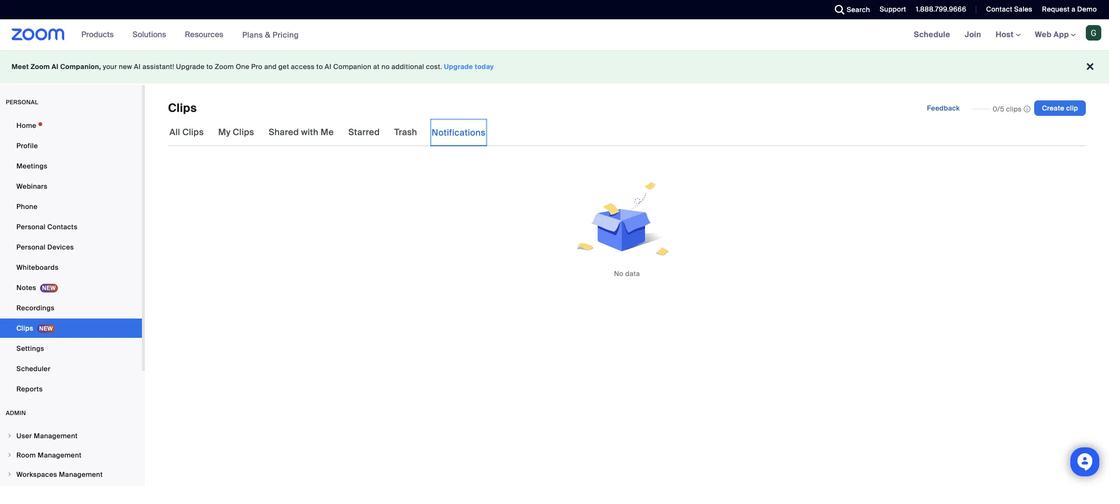 Task type: describe. For each thing, give the bounding box(es) containing it.
meetings
[[16, 162, 47, 170]]

no
[[614, 269, 623, 278]]

personal devices link
[[0, 238, 142, 257]]

clips up "all clips" tab
[[168, 100, 197, 115]]

search button
[[827, 0, 873, 19]]

clips inside tab
[[182, 127, 204, 138]]

companion,
[[60, 62, 101, 71]]

webinars
[[16, 182, 47, 191]]

trash
[[394, 127, 417, 138]]

2 zoom from the left
[[215, 62, 234, 71]]

notes
[[16, 283, 36, 292]]

workspaces
[[16, 470, 57, 479]]

2 to from the left
[[316, 62, 323, 71]]

demo
[[1077, 5, 1097, 14]]

host
[[996, 29, 1016, 40]]

personal devices
[[16, 243, 74, 252]]

notifications
[[432, 127, 486, 139]]

management for workspaces management
[[59, 470, 103, 479]]

feedback button
[[919, 100, 968, 116]]

request
[[1042, 5, 1070, 14]]

admin menu menu
[[0, 427, 142, 486]]

1.888.799.9666
[[916, 5, 966, 14]]

devices
[[47, 243, 74, 252]]

personal contacts
[[16, 223, 77, 231]]

1 to from the left
[[206, 62, 213, 71]]

resources button
[[185, 19, 228, 50]]

phone
[[16, 202, 38, 211]]

right image for room management
[[7, 452, 13, 458]]

no
[[381, 62, 390, 71]]

room management
[[16, 451, 82, 460]]

contacts
[[47, 223, 77, 231]]

join
[[965, 29, 981, 40]]

1 ai from the left
[[52, 62, 58, 71]]

recordings link
[[0, 298, 142, 318]]

meet
[[12, 62, 29, 71]]

zoom logo image
[[12, 28, 65, 41]]

recordings
[[16, 304, 54, 312]]

personal menu menu
[[0, 116, 142, 400]]

solutions button
[[132, 19, 170, 50]]

tabs of clips tab list
[[168, 119, 487, 146]]

product information navigation
[[74, 19, 306, 51]]

meet zoom ai companion, footer
[[0, 50, 1109, 84]]

schedule link
[[907, 19, 957, 50]]

admin
[[6, 409, 26, 417]]

personal
[[6, 98, 38, 106]]

contact
[[986, 5, 1012, 14]]

2 ai from the left
[[134, 62, 141, 71]]

clips inside 'tab'
[[233, 127, 254, 138]]

scheduler
[[16, 365, 50, 373]]

assistant!
[[142, 62, 174, 71]]

web app button
[[1035, 29, 1076, 40]]

webinars link
[[0, 177, 142, 196]]

web
[[1035, 29, 1052, 40]]

sales
[[1014, 5, 1032, 14]]

notes link
[[0, 278, 142, 297]]

user
[[16, 432, 32, 440]]

pricing
[[273, 30, 299, 40]]

web app
[[1035, 29, 1069, 40]]

settings
[[16, 344, 44, 353]]

feedback
[[927, 104, 960, 112]]

create clip button
[[1034, 100, 1086, 116]]

shared with me tab
[[267, 119, 335, 146]]

pro
[[251, 62, 262, 71]]

me
[[321, 127, 334, 138]]

meetings link
[[0, 156, 142, 176]]

new
[[119, 62, 132, 71]]

banner containing products
[[0, 19, 1109, 51]]

clips link
[[0, 319, 142, 338]]

additional
[[391, 62, 424, 71]]

my clips
[[218, 127, 254, 138]]

host button
[[996, 29, 1020, 40]]

reports link
[[0, 380, 142, 399]]

2 upgrade from the left
[[444, 62, 473, 71]]

my
[[218, 127, 231, 138]]

management for room management
[[38, 451, 82, 460]]

profile link
[[0, 136, 142, 155]]

right image for workspaces management
[[7, 472, 13, 478]]

access
[[291, 62, 315, 71]]

upgrade today link
[[444, 62, 494, 71]]

plans
[[242, 30, 263, 40]]

whiteboards
[[16, 263, 58, 272]]

trash tab
[[393, 119, 419, 146]]

one
[[236, 62, 249, 71]]

create clip
[[1042, 104, 1078, 112]]

home link
[[0, 116, 142, 135]]



Task type: vqa. For each thing, say whether or not it's contained in the screenshot.
Clips inside the Personal Menu 'menu'
yes



Task type: locate. For each thing, give the bounding box(es) containing it.
my clips tab
[[217, 119, 256, 146]]

2 horizontal spatial ai
[[325, 62, 331, 71]]

right image inside room management menu item
[[7, 452, 13, 458]]

solutions
[[132, 29, 166, 40]]

all
[[169, 127, 180, 138]]

contact sales
[[986, 5, 1032, 14]]

upgrade right cost.
[[444, 62, 473, 71]]

0 vertical spatial management
[[34, 432, 78, 440]]

1 vertical spatial management
[[38, 451, 82, 460]]

ai left companion,
[[52, 62, 58, 71]]

1 horizontal spatial zoom
[[215, 62, 234, 71]]

shared with me
[[269, 127, 334, 138]]

app
[[1054, 29, 1069, 40]]

room management menu item
[[0, 446, 142, 464]]

cost.
[[426, 62, 442, 71]]

scheduler link
[[0, 359, 142, 379]]

workspaces management menu item
[[0, 465, 142, 484]]

1 upgrade from the left
[[176, 62, 205, 71]]

personal for personal contacts
[[16, 223, 46, 231]]

upgrade down product information navigation
[[176, 62, 205, 71]]

plans & pricing link
[[242, 30, 299, 40], [242, 30, 299, 40]]

data
[[625, 269, 640, 278]]

right image left room
[[7, 452, 13, 458]]

user management
[[16, 432, 78, 440]]

banner
[[0, 19, 1109, 51]]

management up room management
[[34, 432, 78, 440]]

1 right image from the top
[[7, 452, 13, 458]]

0/5
[[993, 105, 1004, 113]]

meetings navigation
[[907, 19, 1109, 51]]

shared
[[269, 127, 299, 138]]

1 zoom from the left
[[31, 62, 50, 71]]

right image
[[7, 452, 13, 458], [7, 472, 13, 478]]

ai right the new
[[134, 62, 141, 71]]

2 right image from the top
[[7, 472, 13, 478]]

personal contacts link
[[0, 217, 142, 237]]

companion
[[333, 62, 371, 71]]

reports
[[16, 385, 43, 394]]

personal down 'phone'
[[16, 223, 46, 231]]

search
[[847, 5, 870, 14]]

clips
[[1006, 105, 1022, 113]]

zoom left one
[[215, 62, 234, 71]]

join link
[[957, 19, 988, 50]]

personal for personal devices
[[16, 243, 46, 252]]

personal inside personal contacts link
[[16, 223, 46, 231]]

whiteboards link
[[0, 258, 142, 277]]

contact sales link
[[979, 0, 1035, 19], [986, 5, 1032, 14]]

starred tab
[[347, 119, 381, 146]]

request a demo
[[1042, 5, 1097, 14]]

clips up settings
[[16, 324, 33, 333]]

your
[[103, 62, 117, 71]]

with
[[301, 127, 318, 138]]

3 ai from the left
[[325, 62, 331, 71]]

management down room management menu item
[[59, 470, 103, 479]]

to right the access
[[316, 62, 323, 71]]

and
[[264, 62, 277, 71]]

home
[[16, 121, 36, 130]]

at
[[373, 62, 380, 71]]

0/5 clips
[[993, 105, 1022, 113]]

clips right all
[[182, 127, 204, 138]]

ai
[[52, 62, 58, 71], [134, 62, 141, 71], [325, 62, 331, 71]]

&
[[265, 30, 271, 40]]

starred
[[348, 127, 380, 138]]

all clips tab
[[168, 119, 205, 146]]

room
[[16, 451, 36, 460]]

request a demo link
[[1035, 0, 1109, 19], [1042, 5, 1097, 14]]

2 personal from the top
[[16, 243, 46, 252]]

0/5 clips application
[[971, 104, 1030, 114]]

get
[[278, 62, 289, 71]]

personal inside personal devices link
[[16, 243, 46, 252]]

personal
[[16, 223, 46, 231], [16, 243, 46, 252]]

support
[[880, 5, 906, 14]]

management up workspaces management
[[38, 451, 82, 460]]

support link
[[873, 0, 909, 19], [880, 5, 906, 14]]

products button
[[81, 19, 118, 50]]

0 vertical spatial right image
[[7, 452, 13, 458]]

0 horizontal spatial to
[[206, 62, 213, 71]]

1 vertical spatial right image
[[7, 472, 13, 478]]

clips inside "link"
[[16, 324, 33, 333]]

1 vertical spatial personal
[[16, 243, 46, 252]]

products
[[81, 29, 114, 40]]

right image inside workspaces management menu item
[[7, 472, 13, 478]]

2 vertical spatial management
[[59, 470, 103, 479]]

meet zoom ai companion, your new ai assistant! upgrade to zoom one pro and get access to ai companion at no additional cost. upgrade today
[[12, 62, 494, 71]]

0 horizontal spatial ai
[[52, 62, 58, 71]]

plans & pricing
[[242, 30, 299, 40]]

right image
[[7, 433, 13, 439]]

personal up whiteboards
[[16, 243, 46, 252]]

ai left "companion"
[[325, 62, 331, 71]]

profile
[[16, 141, 38, 150]]

1 horizontal spatial to
[[316, 62, 323, 71]]

1 personal from the top
[[16, 223, 46, 231]]

right image left 'workspaces'
[[7, 472, 13, 478]]

1 horizontal spatial ai
[[134, 62, 141, 71]]

0 horizontal spatial upgrade
[[176, 62, 205, 71]]

0 vertical spatial personal
[[16, 223, 46, 231]]

create
[[1042, 104, 1064, 112]]

all clips
[[169, 127, 204, 138]]

to down resources "dropdown button"
[[206, 62, 213, 71]]

settings link
[[0, 339, 142, 358]]

profile picture image
[[1086, 25, 1101, 41]]

workspaces management
[[16, 470, 103, 479]]

1 horizontal spatial upgrade
[[444, 62, 473, 71]]

no data
[[614, 269, 640, 278]]

clips right my
[[233, 127, 254, 138]]

clip
[[1066, 104, 1078, 112]]

clips
[[168, 100, 197, 115], [182, 127, 204, 138], [233, 127, 254, 138], [16, 324, 33, 333]]

phone link
[[0, 197, 142, 216]]

a
[[1071, 5, 1075, 14]]

0 horizontal spatial zoom
[[31, 62, 50, 71]]

user management menu item
[[0, 427, 142, 445]]

management for user management
[[34, 432, 78, 440]]

zoom right meet at top left
[[31, 62, 50, 71]]

1.888.799.9666 button
[[909, 0, 969, 19], [916, 5, 966, 14]]

today
[[475, 62, 494, 71]]

zoom
[[31, 62, 50, 71], [215, 62, 234, 71]]

schedule
[[914, 29, 950, 40]]



